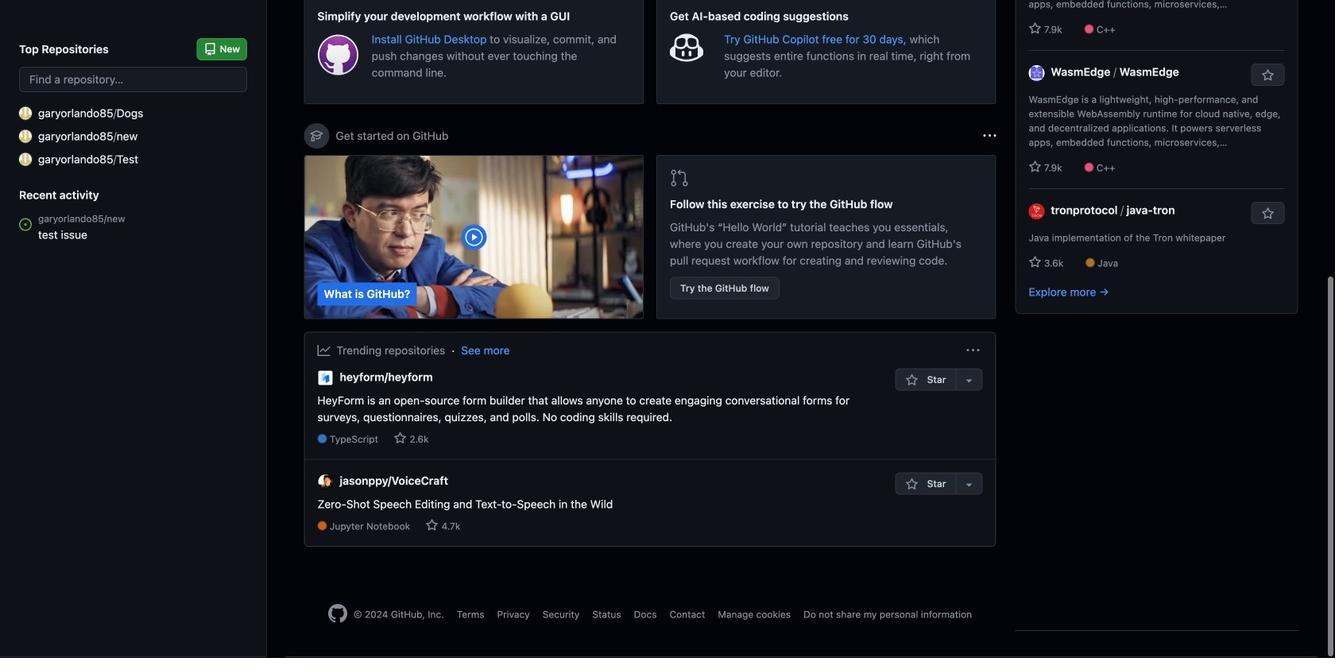 Task type: locate. For each thing, give the bounding box(es) containing it.
explore element
[[1015, 0, 1298, 631]]

2 horizontal spatial star image
[[1029, 22, 1042, 35]]

1 repo details element from the top
[[318, 432, 895, 446]]

1 star this repository image from the top
[[1262, 69, 1275, 82]]

2 star this repository image from the top
[[1262, 207, 1275, 220]]

0 vertical spatial repo details element
[[318, 432, 895, 446]]

star image
[[1029, 161, 1042, 173], [1029, 256, 1042, 269], [394, 432, 406, 445], [906, 478, 918, 491]]

star this repository image
[[1262, 69, 1275, 82], [1262, 207, 1275, 220]]

Top Repositories search field
[[19, 67, 247, 92]]

why am i seeing this? image
[[984, 130, 996, 142]]

what is github? image
[[305, 156, 643, 318]]

repo details element
[[318, 432, 895, 446], [318, 519, 613, 533]]

repo details element for @heyform profile icon
[[318, 432, 895, 446]]

1 vertical spatial star this repository image
[[1262, 207, 1275, 220]]

homepage image
[[328, 604, 347, 623]]

git pull request image
[[670, 169, 689, 188]]

@tronprotocol profile image
[[1029, 203, 1045, 219]]

star image
[[1029, 22, 1042, 35], [906, 374, 918, 387], [426, 519, 438, 532]]

1 horizontal spatial star image
[[906, 374, 918, 387]]

1 vertical spatial repo details element
[[318, 519, 613, 533]]

2 repo details element from the top
[[318, 519, 613, 533]]

0 vertical spatial star image
[[1029, 22, 1042, 35]]

0 vertical spatial star this repository image
[[1262, 69, 1275, 82]]

2 vertical spatial star image
[[426, 519, 438, 532]]

new image
[[19, 130, 32, 143]]

try the github flow element
[[657, 155, 996, 319]]

mortar board image
[[310, 130, 323, 142]]



Task type: describe. For each thing, give the bounding box(es) containing it.
test image
[[19, 153, 32, 166]]

Find a repository… text field
[[19, 67, 247, 92]]

0 horizontal spatial star image
[[426, 519, 438, 532]]

add this repository to a list image
[[963, 374, 976, 387]]

open issue image
[[19, 218, 32, 231]]

play image
[[464, 228, 483, 247]]

feed item heading menu image
[[967, 344, 980, 357]]

dogs image
[[19, 107, 32, 120]]

graph image
[[318, 344, 330, 357]]

star this repository image for @wasmedge profile icon
[[1262, 69, 1275, 82]]

add this repository to a list image
[[963, 478, 976, 491]]

@heyform profile image
[[318, 370, 333, 386]]

star this repository image for @tronprotocol profile image
[[1262, 207, 1275, 220]]

1 vertical spatial star image
[[906, 374, 918, 387]]

simplify your development workflow with a gui element
[[304, 0, 644, 104]]

@wasmedge profile image
[[1029, 65, 1045, 81]]

@jasonppy profile image
[[318, 474, 333, 490]]

repo details element for @jasonppy profile icon
[[318, 519, 613, 533]]

get ai-based coding suggestions element
[[657, 0, 996, 104]]

what is github? element
[[304, 155, 644, 319]]

github desktop image
[[318, 34, 359, 76]]



Task type: vqa. For each thing, say whether or not it's contained in the screenshot.
second Star this repository image from the top of the the explore 'ELEMENT'
yes



